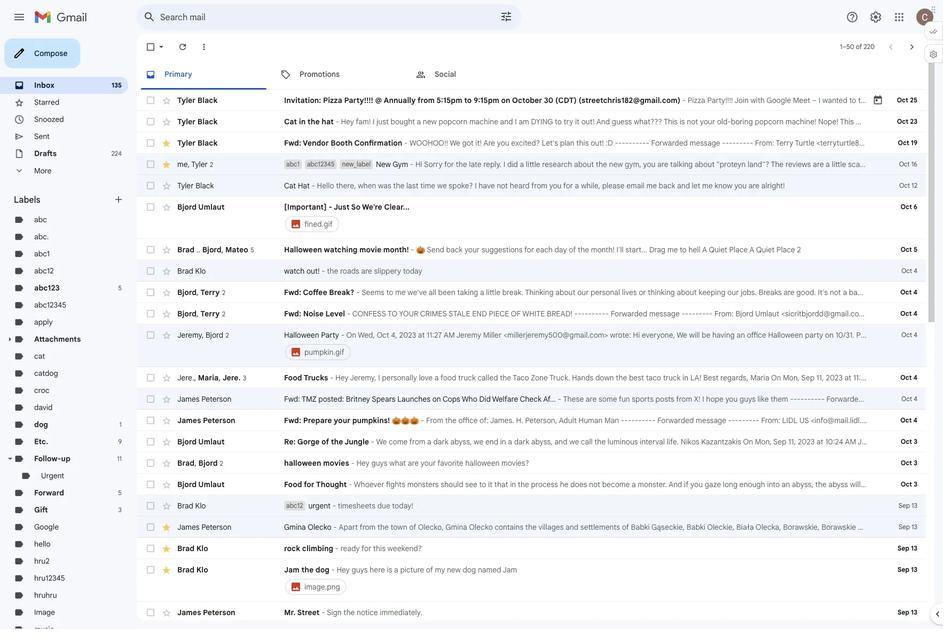 Task type: locate. For each thing, give the bounding box(es) containing it.
2 vertical spatial 2023
[[798, 437, 815, 447]]

5 fwd: from the top
[[284, 416, 301, 425]]

1 vertical spatial cell
[[284, 330, 943, 362]]

main content containing primary
[[137, 60, 943, 630]]

gaze right abyss
[[863, 480, 879, 489]]

1 for 1 50 of 220
[[840, 43, 843, 51]]

miller
[[483, 331, 502, 340], [908, 373, 926, 383]]

office
[[747, 331, 766, 340], [458, 416, 478, 425]]

1 vertical spatial from:
[[715, 309, 734, 319]]

23
[[910, 118, 918, 126]]

bjord umlaut up ..
[[177, 202, 225, 212]]

abc123 link
[[34, 284, 60, 293]]

1 horizontal spatial taking
[[880, 288, 901, 297]]

13 for rock climbing - ready for this weekend?
[[911, 545, 918, 553]]

1 vertical spatial we
[[677, 331, 687, 340]]

borawskie
[[822, 523, 856, 532]]

0 vertical spatial we
[[450, 138, 460, 148]]

cell for sep 13
[[284, 565, 873, 597]]

me
[[177, 160, 188, 169], [646, 181, 657, 190], [702, 181, 713, 190], [667, 245, 678, 254], [395, 288, 406, 297]]

the left best
[[616, 373, 627, 383]]

miller left <mille
[[908, 373, 926, 383]]

truck right the food
[[458, 373, 476, 383]]

of
[[856, 43, 862, 51], [569, 245, 576, 254], [322, 437, 329, 447], [409, 523, 416, 532], [622, 523, 629, 532], [426, 566, 433, 575]]

the left abyss
[[815, 480, 827, 489]]

of right settlements
[[622, 523, 629, 532]]

on for we come from a dark abyss, we end in a dark abyss, and we call the luminous interval life. nikos kazantzakis on mon, sep 11, 2023 at 10:24 am james peterson <james.p
[[743, 437, 753, 447]]

1 horizontal spatial this
[[576, 138, 589, 148]]

more image
[[199, 42, 209, 52]]

0 horizontal spatial new
[[423, 117, 437, 126]]

1 cell from the top
[[284, 202, 873, 234]]

3 cell from the top
[[284, 565, 873, 597]]

21 row from the top
[[137, 560, 926, 602]]

terry left turtle
[[776, 138, 793, 148]]

None search field
[[137, 4, 521, 30]]

we left end
[[474, 437, 483, 447]]

19 row from the top
[[137, 517, 943, 538]]

1 into from the left
[[767, 480, 780, 489]]

a right reviews
[[826, 160, 830, 169]]

from: up having
[[715, 309, 734, 319]]

fwd: for fwd: vendor booth confirmation
[[284, 138, 301, 148]]

at for we come from a dark abyss, we end in a dark abyss, and we call the luminous interval life. nikos kazantzakis on mon, sep 11, 2023 at 10:24 am james peterson <james.p
[[817, 437, 823, 447]]

taco
[[513, 373, 529, 383]]

1 gmina from the left
[[284, 523, 306, 532]]

2 horizontal spatial on
[[825, 331, 834, 340]]

2 halloween from the left
[[465, 459, 500, 468]]

fwd: tmz posted: britney spears launches on cops who did welfare check af... -
[[284, 395, 563, 404]]

abc12345 inside labels navigation
[[34, 301, 66, 310]]

bjord umlaut for re: gorge of the jungle - we come from a dark abyss, we end in a dark abyss, and we call the luminous interval life. nikos kazantzakis on mon, sep 11, 2023 at 10:24 am james peterson <james.p
[[177, 437, 225, 447]]

0 horizontal spatial 11,
[[788, 437, 796, 447]]

if
[[684, 480, 689, 489]]

1 place from the left
[[729, 245, 748, 254]]

0 horizontal spatial am
[[444, 331, 455, 340]]

1 gaze from the left
[[705, 480, 721, 489]]

an right enough
[[782, 480, 790, 489]]

🎃 image
[[416, 246, 425, 255], [410, 417, 419, 426]]

1 machine from the left
[[469, 117, 498, 126]]

2 horizontal spatial back
[[881, 480, 897, 489]]

abc1 down abc.
[[34, 249, 50, 259]]

2 vertical spatial we
[[376, 437, 387, 447]]

abc12 inside labels navigation
[[34, 266, 54, 276]]

the left last
[[393, 181, 404, 190]]

popcorn right boring
[[755, 117, 784, 126]]

4 brad klo from the top
[[177, 566, 208, 575]]

1 vertical spatial guys
[[352, 566, 368, 575]]

little for new gym - hi sorry for the late reply. i did a little research about the new gym, you are talking about "proteyn land"? the reviews are a little scary... it seems the gym wa
[[526, 160, 540, 169]]

brad .. bjord , mateo 5
[[177, 245, 254, 254]]

1 for 1
[[119, 421, 122, 429]]

0 horizontal spatial month!
[[383, 245, 409, 254]]

bjord , terry 2
[[177, 288, 225, 297], [177, 309, 225, 318]]

notice
[[357, 608, 378, 618]]

confirmation
[[354, 138, 402, 148]]

2 cat from the top
[[284, 181, 296, 190]]

halloween down gorge
[[284, 459, 321, 468]]

2 cell from the top
[[284, 330, 943, 362]]

1 row from the top
[[137, 90, 926, 111]]

borawskie,
[[783, 523, 820, 532]]

jere. , maria , jere. 3
[[177, 373, 246, 383]]

2023 down us
[[798, 437, 815, 447]]

0 vertical spatial back
[[659, 181, 675, 190]]

older image
[[907, 42, 918, 52]]

None checkbox
[[145, 95, 156, 106], [145, 116, 156, 127], [145, 266, 156, 277], [145, 287, 156, 298], [145, 309, 156, 319], [145, 373, 156, 383], [145, 458, 156, 469], [145, 522, 156, 533], [145, 544, 156, 554], [145, 95, 156, 106], [145, 116, 156, 127], [145, 266, 156, 277], [145, 287, 156, 298], [145, 309, 156, 319], [145, 373, 156, 383], [145, 458, 156, 469], [145, 522, 156, 533], [145, 544, 156, 554]]

oct 4 down oct 5
[[902, 267, 918, 275]]

it right try
[[575, 117, 580, 126]]

3 inside jere. , maria , jere. 3
[[243, 374, 246, 382]]

0 horizontal spatial machine
[[469, 117, 498, 126]]

0 horizontal spatial place
[[729, 245, 748, 254]]

2 jam from the left
[[503, 566, 517, 575]]

1 vertical spatial am
[[868, 373, 879, 383]]

0 vertical spatial from:
[[755, 138, 774, 148]]

2 vertical spatial on
[[432, 395, 441, 404]]

movies?
[[501, 459, 529, 468]]

dark down from
[[433, 437, 449, 447]]

bad
[[849, 288, 862, 297]]

1 vertical spatial mon,
[[783, 373, 800, 383]]

1 horizontal spatial gaze
[[863, 480, 879, 489]]

0 horizontal spatial we
[[376, 437, 387, 447]]

0 vertical spatial on
[[346, 331, 356, 340]]

am right '10:24'
[[845, 437, 856, 447]]

everyone,
[[642, 331, 675, 340]]

gmina right olecko,
[[446, 523, 467, 532]]

,
[[188, 160, 190, 169], [221, 245, 223, 254], [197, 288, 199, 297], [197, 309, 199, 318], [202, 330, 204, 340], [194, 373, 196, 383], [219, 373, 221, 383], [195, 459, 196, 468]]

1 horizontal spatial this
[[840, 117, 854, 126]]

quiet right hell on the top right of page
[[709, 245, 727, 254]]

at for hey jeremy, i personally love a food truck called the taco zone truck. hands down the best taco truck in la! best regards, maria on mon, sep 11, 2023 at 11:11 am jeremy miller <mille
[[845, 373, 851, 383]]

3 inside labels navigation
[[118, 507, 122, 515]]

october
[[512, 96, 542, 105]]

on
[[501, 96, 510, 105], [825, 331, 834, 340], [432, 395, 441, 404]]

this right what???
[[664, 117, 678, 126]]

0 vertical spatial cat
[[284, 117, 297, 126]]

1 horizontal spatial into
[[899, 480, 912, 489]]

2 vertical spatial new
[[447, 566, 461, 575]]

11, down "lidl"
[[788, 437, 796, 447]]

abc12 down abc1 "link"
[[34, 266, 54, 276]]

we left 'call'
[[569, 437, 579, 447]]

abyss, left abyss
[[792, 480, 813, 489]]

office right having
[[747, 331, 766, 340]]

tab list containing primary
[[137, 60, 926, 90]]

1 horizontal spatial on
[[743, 437, 753, 447]]

0 vertical spatial abc12
[[34, 266, 54, 276]]

0 vertical spatial it
[[575, 117, 580, 126]]

was
[[378, 181, 391, 190]]

1 horizontal spatial popcorn
[[755, 117, 784, 126]]

1 brad from the top
[[177, 245, 195, 254]]

11, for 11:11
[[817, 373, 824, 383]]

1 horizontal spatial back
[[659, 181, 675, 190]]

0 vertical spatial is
[[680, 117, 685, 126]]

he
[[560, 480, 569, 489]]

luminous
[[608, 437, 638, 447]]

cell
[[284, 202, 873, 234], [284, 330, 943, 362], [284, 565, 873, 597]]

we right time
[[437, 181, 447, 190]]

seems
[[362, 288, 384, 297]]

halloween up watch at the top left
[[284, 245, 322, 254]]

0 vertical spatial bjord umlaut
[[177, 202, 225, 212]]

11, left 11:11
[[817, 373, 824, 383]]

oct 3 for peterson
[[901, 438, 918, 446]]

are
[[657, 160, 668, 169], [813, 160, 824, 169], [749, 181, 760, 190], [361, 266, 372, 276], [784, 288, 795, 297], [408, 459, 419, 468]]

<terryturtle85@gmail.com>
[[817, 138, 909, 148]]

submit
[[881, 331, 904, 340]]

2 horizontal spatial little
[[832, 160, 846, 169]]

None checkbox
[[145, 42, 156, 52], [145, 138, 156, 148], [145, 159, 156, 170], [145, 181, 156, 191], [145, 202, 156, 213], [145, 245, 156, 255], [145, 330, 156, 341], [145, 394, 156, 405], [145, 415, 156, 426], [145, 437, 156, 448], [145, 480, 156, 490], [145, 501, 156, 512], [145, 565, 156, 576], [145, 608, 156, 618], [145, 42, 156, 52], [145, 138, 156, 148], [145, 159, 156, 170], [145, 181, 156, 191], [145, 202, 156, 213], [145, 245, 156, 255], [145, 330, 156, 341], [145, 394, 156, 405], [145, 415, 156, 426], [145, 437, 156, 448], [145, 480, 156, 490], [145, 501, 156, 512], [145, 565, 156, 576], [145, 608, 156, 618]]

urgent
[[308, 501, 331, 511]]

refresh image
[[177, 42, 188, 52]]

0 horizontal spatial little
[[486, 288, 500, 297]]

hi right wrote:
[[633, 331, 640, 340]]

halloween
[[284, 459, 321, 468], [465, 459, 500, 468]]

rock climbing - ready for this weekend?
[[284, 544, 422, 554]]

abyss, up favorite
[[450, 437, 472, 447]]

1 vertical spatial abc12
[[286, 502, 303, 510]]

1 quiet from the left
[[709, 245, 727, 254]]

jeremy down stale on the left of page
[[456, 331, 481, 340]]

1 horizontal spatial our
[[727, 288, 739, 297]]

of
[[511, 309, 521, 319]]

out!
[[581, 117, 595, 126], [591, 138, 604, 148], [306, 266, 320, 276]]

of right 50
[[856, 43, 862, 51]]

2 for 16th row
[[220, 460, 223, 468]]

snoozed
[[34, 115, 64, 124]]

1 a from the left
[[702, 245, 707, 254]]

tab list
[[137, 60, 926, 90]]

0 horizontal spatial mon,
[[755, 437, 772, 447]]

2023 right '4,'
[[399, 331, 416, 340]]

1 vertical spatial abc12345
[[34, 301, 66, 310]]

oct 4
[[902, 267, 918, 275], [900, 289, 918, 297], [900, 310, 918, 318], [902, 331, 918, 339], [900, 374, 918, 382], [902, 395, 918, 403], [900, 417, 918, 425]]

oct 3 for you.
[[901, 481, 918, 489]]

tyler for cat in the hat - hey fam! i just bought a new popcorn machine and i am dying to try it out! and guess what??? this is not your old-boring popcorn machine! nope! this machine comes with multi
[[177, 117, 196, 126]]

2 vertical spatial back
[[881, 480, 897, 489]]

2 tyler black from the top
[[177, 117, 218, 126]]

tyler black for cat in the hat
[[177, 117, 218, 126]]

aug
[[909, 309, 923, 319]]

multi
[[927, 117, 943, 126]]

the left "taco"
[[500, 373, 511, 383]]

2 food from the top
[[284, 480, 302, 489]]

1 inside labels navigation
[[119, 421, 122, 429]]

while,
[[581, 181, 600, 190]]

taking right been
[[457, 288, 478, 297]]

search mail image
[[140, 7, 159, 27]]

to left hell on the top right of page
[[680, 245, 687, 254]]

piece
[[489, 309, 509, 319]]

2 babki from the left
[[687, 523, 705, 532]]

the
[[771, 160, 784, 169]]

4 tyler black from the top
[[177, 181, 214, 190]]

0 horizontal spatial dog
[[34, 420, 48, 430]]

taco
[[646, 373, 661, 383]]

1 bjord umlaut from the top
[[177, 202, 225, 212]]

hat
[[322, 117, 334, 126]]

1 james peterson from the top
[[177, 395, 232, 404]]

guess
[[612, 117, 632, 126]]

3 brad from the top
[[177, 459, 195, 468]]

1 vertical spatial 11,
[[788, 437, 796, 447]]

8 row from the top
[[137, 261, 926, 282]]

2 inside jeremy , bjord 2
[[226, 332, 229, 340]]

and left guess
[[596, 117, 610, 126]]

2 for tenth row from the top of the page
[[222, 310, 225, 318]]

<mille
[[928, 373, 943, 383]]

1 horizontal spatial month!
[[591, 245, 615, 254]]

1 oct 3 from the top
[[901, 438, 918, 446]]

are left 'good.'
[[784, 288, 795, 297]]

1 our from the left
[[577, 288, 589, 297]]

0 vertical spatial an
[[737, 331, 745, 340]]

2023
[[399, 331, 416, 340], [826, 373, 843, 383], [798, 437, 815, 447]]

noise
[[303, 309, 324, 319]]

0 horizontal spatial a
[[702, 245, 707, 254]]

0 vertical spatial at
[[418, 331, 425, 340]]

0 vertical spatial forwarded
[[651, 138, 688, 148]]

1 50 of 220
[[840, 43, 875, 51]]

1 vertical spatial food
[[284, 480, 302, 489]]

0 horizontal spatial abc1
[[34, 249, 50, 259]]

out! right watch at the top left
[[306, 266, 320, 276]]

brad klo for third row from the bottom
[[177, 544, 208, 554]]

1 vertical spatial 2023
[[826, 373, 843, 383]]

3 bjord umlaut from the top
[[177, 480, 225, 489]]

2 inside me , tyler 2
[[210, 161, 213, 169]]

oct 4 up 'sat,' on the right
[[902, 395, 918, 403]]

forwarded up "new gym - hi sorry for the late reply. i did a little research about the new gym, you are talking about "proteyn land"? the reviews are a little scary... it seems the gym wa"
[[651, 138, 688, 148]]

4 left ever
[[913, 289, 918, 297]]

3 for halloween movies - hey guys what are your favorite halloween movies?
[[914, 460, 918, 468]]

0 horizontal spatial truck
[[458, 373, 476, 383]]

in
[[299, 117, 306, 126], [683, 373, 689, 383], [500, 437, 506, 447], [510, 480, 516, 489]]

2023 for hey jeremy, i personally love a food truck called the taco zone truck. hands down the best taco truck in la! best regards, maria on mon, sep 11, 2023 at 11:11 am jeremy miller <mille
[[826, 373, 843, 383]]

terry down the brad .. bjord , mateo 5
[[200, 288, 220, 297]]

row containing jeremy
[[137, 325, 943, 367]]

umlaut
[[198, 202, 225, 212], [755, 309, 779, 319], [198, 437, 225, 447], [198, 480, 225, 489]]

popcorn
[[439, 117, 467, 126], [755, 117, 784, 126]]

3 james peterson from the top
[[177, 523, 232, 532]]

food left thought
[[284, 480, 302, 489]]

0 horizontal spatial halloween
[[284, 459, 321, 468]]

1 horizontal spatial office
[[747, 331, 766, 340]]

2 a from the left
[[750, 245, 754, 254]]

9
[[118, 438, 122, 446]]

1 cat from the top
[[284, 117, 297, 126]]

fwd: up re:
[[284, 416, 301, 425]]

food left trucks
[[284, 373, 302, 383]]

3 oct 3 from the top
[[901, 481, 918, 489]]

1 horizontal spatial mon,
[[783, 373, 800, 383]]

11 row from the top
[[137, 325, 943, 367]]

our left personal
[[577, 288, 589, 297]]

2 jere. from the left
[[223, 373, 241, 383]]

oct 4 left 30,
[[900, 417, 918, 425]]

2 🎃 image from the left
[[401, 417, 410, 426]]

of right gorge
[[322, 437, 329, 447]]

9 row from the top
[[137, 282, 943, 303]]

1 vertical spatial on
[[771, 373, 781, 383]]

truck right taco
[[663, 373, 681, 383]]

1 horizontal spatial babki
[[687, 523, 705, 532]]

cell containing jam the dog
[[284, 565, 873, 597]]

dark down h.
[[514, 437, 529, 447]]

i left have
[[475, 181, 477, 190]]

into
[[767, 480, 780, 489], [899, 480, 912, 489]]

0 horizontal spatial abc12
[[34, 266, 54, 276]]

date: left 'sun' on the right of page
[[911, 138, 929, 148]]

2 horizontal spatial new
[[609, 160, 623, 169]]

abc12345 inside row
[[307, 160, 335, 168]]

main content
[[137, 60, 943, 630]]

sat,
[[895, 416, 908, 425]]

at left '10:24'
[[817, 437, 823, 447]]

1 horizontal spatial jam
[[503, 566, 517, 575]]

klo for second row from the bottom of the page
[[196, 566, 208, 575]]

2 fwd: from the top
[[284, 288, 301, 297]]

suggestions
[[482, 245, 523, 254]]

hruhru link
[[34, 591, 57, 601]]

2 brad klo from the top
[[177, 501, 206, 511]]

1 horizontal spatial abc12345
[[307, 160, 335, 168]]

comes
[[887, 117, 909, 126]]

2
[[210, 161, 213, 169], [797, 245, 801, 254], [222, 289, 225, 297], [222, 310, 225, 318], [226, 332, 229, 340], [220, 460, 223, 468]]

cell containing halloween party
[[284, 330, 943, 362]]

1 horizontal spatial a
[[750, 245, 754, 254]]

us
[[799, 416, 809, 425]]

3 tyler black from the top
[[177, 138, 218, 148]]

1 vertical spatial back
[[446, 245, 463, 254]]

oct 3 up you.
[[901, 460, 918, 468]]

advanced search options image
[[496, 6, 517, 27]]

1 jam from the left
[[284, 566, 300, 575]]

2023 for we come from a dark abyss, we end in a dark abyss, and we call the luminous interval life. nikos kazantzakis on mon, sep 11, 2023 at 10:24 am james peterson <james.p
[[798, 437, 815, 447]]

bjord umlaut for food for thought - whoever fights monsters should see to it that in the process he does not become a monster. and if you gaze long enough into an abyss, the abyss will gaze back into you.
[[177, 480, 225, 489]]

2 vertical spatial mon,
[[755, 437, 772, 447]]

0 horizontal spatial quiet
[[709, 245, 727, 254]]

2 vertical spatial terry
[[200, 309, 220, 318]]

oct 6
[[901, 203, 918, 211]]

2 brad from the top
[[177, 266, 193, 276]]

got
[[462, 138, 474, 148]]

abc12 left urgent
[[286, 502, 303, 510]]

2 james peterson from the top
[[177, 416, 235, 425]]

nope!
[[818, 117, 838, 126]]

olecko down urgent
[[308, 523, 331, 532]]

turtle
[[795, 138, 815, 148]]

is right here
[[387, 566, 392, 575]]

welfare
[[492, 395, 518, 404]]

this up here
[[373, 544, 386, 554]]

gmina up the rock
[[284, 523, 306, 532]]

we for -
[[450, 138, 460, 148]]

fined.gif
[[304, 219, 333, 229]]

12 row from the top
[[137, 367, 943, 389]]

jam down the rock
[[284, 566, 300, 575]]

food for food for thought - whoever fights monsters should see to it that in the process he does not become a monster. and if you gaze long enough into an abyss, the abyss will gaze back into you.
[[284, 480, 302, 489]]

1 food from the top
[[284, 373, 302, 383]]

2 this from the left
[[840, 117, 854, 126]]

mon, for 10:24
[[755, 437, 772, 447]]

1 vertical spatial bjord umlaut
[[177, 437, 225, 447]]

4 fwd: from the top
[[284, 395, 300, 404]]

roads
[[340, 266, 359, 276]]

new left gym,
[[609, 160, 623, 169]]

fwd: for fwd: coffee break?
[[284, 288, 301, 297]]

row containing me
[[137, 154, 943, 175]]

1 horizontal spatial we
[[450, 138, 460, 148]]

gorge
[[297, 437, 320, 447]]

about up the let
[[695, 160, 715, 169]]

does
[[571, 480, 587, 489]]

level
[[326, 309, 345, 319]]

follow-up
[[34, 454, 70, 464]]

0 vertical spatial new
[[423, 117, 437, 126]]

you right know
[[734, 181, 747, 190]]

david link
[[34, 403, 53, 413]]

1 fwd: from the top
[[284, 138, 301, 148]]

1 halloween from the left
[[284, 459, 321, 468]]

halloween for halloween party - on wed, oct 4, 2023 at 11:27 am jeremy miller <millerjeremy500@gmail.com> wrote: hi everyone, we will be having an office halloween party on 10/31. please submit your costum
[[284, 331, 319, 340]]

1 vertical spatial oct 3
[[901, 460, 918, 468]]

it
[[874, 160, 879, 169]]

2 vertical spatial on
[[743, 437, 753, 447]]

3 brad klo from the top
[[177, 544, 208, 554]]

4,
[[391, 331, 397, 340]]

1 month! from the left
[[383, 245, 409, 254]]

snoozed link
[[34, 115, 64, 124]]

it
[[575, 117, 580, 126], [488, 480, 493, 489]]

on right 9:15pm
[[501, 96, 510, 105]]

my
[[435, 566, 445, 575]]

3 for food for thought - whoever fights monsters should see to it that in the process he does not become a monster. and if you gaze long enough into an abyss, the abyss will gaze back into you.
[[914, 481, 918, 489]]

row containing jere.
[[137, 367, 943, 389]]

0 horizontal spatial 1
[[119, 421, 122, 429]]

tyler black for fwd: vendor booth confirmation
[[177, 138, 218, 148]]

brad klo for second row from the bottom of the page
[[177, 566, 208, 575]]

0 horizontal spatial olecko
[[308, 523, 331, 532]]

place up jobs.
[[729, 245, 748, 254]]

0 vertical spatial 11,
[[817, 373, 824, 383]]

forwarded down lives
[[611, 309, 647, 319]]

0 horizontal spatial dark
[[433, 437, 449, 447]]

olecka,
[[756, 523, 781, 532]]

2 gaze from the left
[[863, 480, 879, 489]]

1 horizontal spatial olecko
[[469, 523, 493, 532]]

2 olecko from the left
[[469, 523, 493, 532]]

"proteyn
[[717, 160, 746, 169]]

our left jobs.
[[727, 288, 739, 297]]

2 vertical spatial bjord umlaut
[[177, 480, 225, 489]]

2 horizontal spatial at
[[845, 373, 851, 383]]

abc12 inside abc12 urgent - timesheets due today!
[[286, 502, 303, 510]]

1 tyler black from the top
[[177, 96, 218, 105]]

lidl
[[782, 416, 798, 425]]

weekend?
[[388, 544, 422, 554]]

sep 13 for ready for this weekend?
[[898, 545, 918, 553]]

row
[[137, 90, 926, 111], [137, 111, 943, 132], [137, 132, 943, 154], [137, 154, 943, 175], [137, 175, 926, 197], [137, 197, 926, 239], [137, 239, 926, 261], [137, 261, 926, 282], [137, 282, 943, 303], [137, 303, 943, 325], [137, 325, 943, 367], [137, 367, 943, 389], [137, 389, 926, 410], [137, 410, 943, 432], [137, 432, 943, 453], [137, 453, 926, 474], [137, 474, 928, 496], [137, 496, 926, 517], [137, 517, 943, 538], [137, 538, 926, 560], [137, 560, 926, 602], [137, 602, 926, 624]]

will
[[689, 331, 700, 340], [850, 480, 861, 489]]

4 row from the top
[[137, 154, 943, 175]]

3 row from the top
[[137, 132, 943, 154]]

2 horizontal spatial abyss,
[[792, 480, 813, 489]]

a right become
[[632, 480, 636, 489]]

1 horizontal spatial abc12
[[286, 502, 303, 510]]

we for interval
[[376, 437, 387, 447]]

fwd: coffee break? - seems to me we've all been taking a little break. thinking about our personal lives or thinking about keeping our jobs. breaks are good. it's not a bad idea taking a break ever
[[284, 288, 943, 297]]

party!!!!
[[344, 96, 373, 105]]

1 vertical spatial abc1
[[34, 249, 50, 259]]

0 horizontal spatial jeremy
[[177, 330, 202, 340]]

kazantzakis
[[701, 437, 741, 447]]

end
[[485, 437, 498, 447]]

0 horizontal spatial our
[[577, 288, 589, 297]]

🎃 image
[[392, 417, 401, 426], [401, 417, 410, 426]]

gym
[[393, 160, 408, 169]]

into left you.
[[899, 480, 912, 489]]

3 fwd: from the top
[[284, 309, 301, 319]]

from: left "lidl"
[[761, 416, 780, 425]]

to right seems
[[386, 288, 393, 297]]

fwd: for fwd: noise level
[[284, 309, 301, 319]]

office left of: at bottom right
[[458, 416, 478, 425]]

the left 'hat'
[[308, 117, 320, 126]]

2 bjord umlaut from the top
[[177, 437, 225, 447]]

cops
[[443, 395, 460, 404]]

taking right idea
[[880, 288, 901, 297]]

oct 16
[[899, 160, 918, 168]]

0 vertical spatial will
[[689, 331, 700, 340]]

2 inside brad , bjord 2
[[220, 460, 223, 468]]

your up monsters on the left of the page
[[421, 459, 436, 468]]

jeremy,
[[350, 373, 376, 383]]

day
[[555, 245, 567, 254]]

oct 5
[[901, 246, 918, 254]]

Search mail text field
[[160, 12, 470, 22]]



Task type: vqa. For each thing, say whether or not it's contained in the screenshot.
the right Mon,
yes



Task type: describe. For each thing, give the bounding box(es) containing it.
cell for oct 4
[[284, 330, 943, 362]]

keeping
[[699, 288, 726, 297]]

nikos
[[681, 437, 699, 447]]

abc12 urgent - timesheets due today!
[[286, 501, 413, 511]]

oct left 12
[[899, 182, 910, 190]]

oct left 25
[[897, 96, 908, 104]]

abc1 link
[[34, 249, 50, 259]]

what
[[389, 459, 406, 468]]

the left process
[[518, 480, 529, 489]]

social tab
[[407, 60, 542, 90]]

are right reviews
[[813, 160, 824, 169]]

should
[[441, 480, 463, 489]]

britney
[[346, 395, 370, 404]]

jobs.
[[741, 288, 757, 297]]

2 dark from the left
[[514, 437, 529, 447]]

0 horizontal spatial an
[[737, 331, 745, 340]]

10 row from the top
[[137, 303, 943, 325]]

oct down oct 6 on the right of the page
[[901, 246, 912, 254]]

2 popcorn from the left
[[755, 117, 784, 126]]

16 row from the top
[[137, 453, 926, 474]]

black for fwd: vendor booth confirmation - woohoo!! we got it! are you excited? let's plan this out! :d ---------- forwarded message --------- from: terry turtle <terryturtle85@gmail.com> date: sun
[[197, 138, 218, 148]]

2 quiet from the left
[[756, 245, 775, 254]]

when
[[358, 181, 376, 190]]

i left did on the right top of the page
[[504, 160, 505, 169]]

about up bread! on the right of page
[[556, 288, 575, 297]]

sep 13 for sign the notice immediately.
[[898, 609, 918, 617]]

abc.
[[34, 232, 49, 242]]

tab list inside main content
[[137, 60, 926, 90]]

in left 'la!'
[[683, 373, 689, 383]]

1 horizontal spatial miller
[[908, 373, 926, 383]]

oct left 23
[[897, 118, 909, 126]]

and left the let
[[677, 181, 690, 190]]

we've
[[408, 288, 427, 297]]

to right see
[[479, 480, 486, 489]]

4 left 7,
[[913, 310, 918, 318]]

from left 5:15pm
[[418, 96, 435, 105]]

seems
[[880, 160, 903, 169]]

5 brad from the top
[[177, 544, 195, 554]]

1 this from the left
[[664, 117, 678, 126]]

2 vertical spatial forwarded
[[657, 416, 694, 425]]

drafts link
[[34, 149, 57, 158]]

or
[[639, 288, 646, 297]]

mon, for 11:11
[[783, 373, 800, 383]]

social
[[435, 70, 456, 79]]

15 row from the top
[[137, 432, 943, 453]]

labels navigation
[[0, 34, 137, 630]]

the left late
[[456, 160, 467, 169]]

google link
[[34, 523, 59, 532]]

oct 4 left <mille
[[900, 374, 918, 382]]

villages
[[539, 523, 564, 532]]

1 vertical spatial out!
[[591, 138, 604, 148]]

research
[[542, 160, 572, 169]]

spoke?
[[449, 181, 473, 190]]

sign
[[327, 608, 342, 618]]

1 vertical spatial office
[[458, 416, 478, 425]]

2 our from the left
[[727, 288, 739, 297]]

11, for 10:24
[[788, 437, 796, 447]]

oct left '4,'
[[377, 331, 389, 340]]

0 vertical spatial terry
[[776, 138, 793, 148]]

in right that
[[510, 480, 516, 489]]

2 horizontal spatial dog
[[463, 566, 476, 575]]

oct left 16
[[899, 160, 910, 168]]

you down research
[[549, 181, 562, 190]]

named
[[478, 566, 501, 575]]

oct left <mille
[[900, 374, 912, 382]]

0 horizontal spatial on
[[432, 395, 441, 404]]

2 machine from the left
[[856, 117, 885, 126]]

peterson,
[[525, 416, 557, 425]]

19
[[911, 139, 918, 147]]

oct left 19
[[898, 139, 909, 147]]

0 vertical spatial guys
[[371, 459, 387, 468]]

best
[[703, 373, 719, 383]]

ever
[[930, 288, 943, 297]]

oct down 'sat,' on the right
[[901, 460, 912, 468]]

launches
[[397, 395, 431, 404]]

1 vertical spatial message
[[649, 309, 680, 319]]

18 row from the top
[[137, 496, 926, 517]]

2 truck from the left
[[663, 373, 681, 383]]

gmail image
[[34, 6, 92, 28]]

4 right 'sat,' on the right
[[913, 417, 918, 425]]

oct 4 left 7,
[[900, 310, 918, 318]]

13 for gmina olecko - apart from the town of olecko, gmina olecko contains the villages and settlements of babki gąseckie, babki oleckie, biała olecka, borawskie, borawskie małe, dąbrowskie, dąbro
[[912, 524, 918, 532]]

lives
[[622, 288, 637, 297]]

1 brad klo from the top
[[177, 266, 206, 276]]

from right come
[[409, 437, 425, 447]]

about left keeping on the top
[[677, 288, 697, 297]]

and right villages
[[566, 523, 579, 532]]

stale
[[449, 309, 470, 319]]

life.
[[667, 437, 679, 447]]

oct up 'aug'
[[900, 289, 912, 297]]

2 horizontal spatial we
[[569, 437, 579, 447]]

2 vertical spatial date:
[[875, 416, 893, 425]]

image.png
[[304, 583, 340, 592]]

0 vertical spatial hi
[[415, 160, 422, 169]]

tyler black for invitation: pizza party!!!! @ annually from 5:15pm to 9:15pm on october 30 (cdt) (streetchris182@gmail.com)
[[177, 96, 218, 105]]

abc12 for abc12
[[34, 266, 54, 276]]

in right end
[[500, 437, 506, 447]]

best
[[629, 373, 644, 383]]

on for hey jeremy, i personally love a food truck called the taco zone truck. hands down the best taco truck in la! best regards, maria on mon, sep 11, 2023 at 11:11 am jeremy miller <mille
[[771, 373, 781, 383]]

oct down oct 5
[[902, 267, 912, 275]]

break.
[[502, 288, 523, 297]]

3 for re: gorge of the jungle - we come from a dark abyss, we end in a dark abyss, and we call the luminous interval life. nikos kazantzakis on mon, sep 11, 2023 at 10:24 am james peterson <james.p
[[914, 438, 918, 446]]

not left old-
[[687, 117, 698, 126]]

love
[[419, 373, 433, 383]]

the right 'call'
[[595, 437, 606, 447]]

forward link
[[34, 489, 64, 498]]

klo for third row from the bottom
[[196, 544, 208, 554]]

are left alright! in the right top of the page
[[749, 181, 760, 190]]

land"?
[[748, 160, 769, 169]]

follow-
[[34, 454, 61, 464]]

sep 13 for apart from the town of olecko, gmina olecko contains the villages and settlements of babki gąseckie, babki oleckie, biała olecka, borawskie, borawskie małe, dąbrowskie, dąbro
[[899, 524, 918, 532]]

down
[[595, 373, 614, 383]]

see
[[465, 480, 477, 489]]

pumpkins!
[[352, 416, 390, 425]]

(streetchris182@gmail.com)
[[579, 96, 680, 105]]

cell containing [important] - just so we're clear...
[[284, 202, 873, 234]]

0 vertical spatial date:
[[911, 138, 929, 148]]

0 vertical spatial and
[[596, 117, 610, 126]]

inbox link
[[34, 81, 54, 90]]

la!
[[690, 373, 701, 383]]

1 horizontal spatial it
[[575, 117, 580, 126]]

4 james peterson from the top
[[177, 608, 235, 618]]

2 taking from the left
[[880, 288, 901, 297]]

1 vertical spatial on
[[825, 331, 834, 340]]

0 vertical spatial out!
[[581, 117, 595, 126]]

your left suggestions
[[465, 245, 480, 254]]

1 taking from the left
[[457, 288, 478, 297]]

i'll
[[617, 245, 624, 254]]

1 dark from the left
[[433, 437, 449, 447]]

1 popcorn from the left
[[439, 117, 467, 126]]

[important]
[[284, 202, 327, 212]]

to left 9:15pm
[[464, 96, 472, 105]]

you right are
[[497, 138, 509, 148]]

1 vertical spatial terry
[[200, 288, 220, 297]]

are right roads
[[361, 266, 372, 276]]

we inside cell
[[677, 331, 687, 340]]

1 babki from the left
[[631, 523, 650, 532]]

1 olecko from the left
[[308, 523, 331, 532]]

7 row from the top
[[137, 239, 926, 261]]

slippery
[[374, 266, 401, 276]]

17 row from the top
[[137, 474, 928, 496]]

are left the talking
[[657, 160, 668, 169]]

you right gym,
[[643, 160, 656, 169]]

reply.
[[483, 160, 502, 169]]

of left my
[[426, 566, 433, 575]]

0 vertical spatial this
[[576, 138, 589, 148]]

1 🎃 image from the left
[[392, 417, 401, 426]]

cat for cat in the hat - hey fam! i just bought a new popcorn machine and i am dying to try it out! and guess what??? this is not your old-boring popcorn machine! nope! this machine comes with multi
[[284, 117, 297, 126]]

0 vertical spatial 🎃 image
[[416, 246, 425, 255]]

1 truck from the left
[[458, 373, 476, 383]]

0 vertical spatial message
[[690, 138, 720, 148]]

am for we come from a dark abyss, we end in a dark abyss, and we call the luminous interval life. nikos kazantzakis on mon, sep 11, 2023 at 10:24 am james peterson <james.p
[[845, 437, 856, 447]]

2 horizontal spatial mon,
[[891, 309, 908, 319]]

0 vertical spatial am
[[444, 331, 455, 340]]

black for cat in the hat - hey fam! i just bought a new popcorn machine and i am dying to try it out! and guess what??? this is not your old-boring popcorn machine! nope! this machine comes with multi
[[197, 117, 218, 126]]

7,
[[924, 309, 929, 319]]

the down :d
[[596, 160, 607, 169]]

hey down jungle
[[356, 459, 370, 468]]

calendar event image
[[873, 95, 883, 106]]

a left "break"
[[903, 288, 907, 297]]

2 for row containing me
[[210, 161, 213, 169]]

for left while,
[[563, 181, 573, 190]]

abc
[[34, 215, 47, 225]]

from right heard at the top right of the page
[[531, 181, 547, 190]]

5 inside the brad .. bjord , mateo 5
[[250, 246, 254, 254]]

20 row from the top
[[137, 538, 926, 560]]

the right from
[[445, 416, 457, 425]]

hey down ready
[[337, 566, 350, 575]]

0 horizontal spatial miller
[[483, 331, 502, 340]]

oct left 7,
[[900, 310, 912, 318]]

am for hey jeremy, i personally love a food truck called the taco zone truck. hands down the best taco truck in la! best regards, maria on mon, sep 11, 2023 at 11:11 am jeremy miller <mille
[[868, 373, 879, 383]]

hands
[[572, 373, 594, 383]]

oct left you.
[[901, 481, 912, 489]]

little for fwd: coffee break? - seems to me we've all been taking a little break. thinking about our personal lives or thinking about keeping our jobs. breaks are good. it's not a bad idea taking a break ever
[[486, 288, 500, 297]]

1 horizontal spatial maria
[[750, 373, 769, 383]]

compose button
[[4, 38, 80, 68]]

abc1 inside row
[[286, 160, 300, 168]]

for left each on the right
[[524, 245, 534, 254]]

personally
[[382, 373, 417, 383]]

2 into from the left
[[899, 480, 912, 489]]

2 row from the top
[[137, 111, 943, 132]]

regards,
[[721, 373, 749, 383]]

promotions tab
[[272, 60, 406, 90]]

klo for 18th row from the top
[[195, 501, 206, 511]]

1 vertical spatial it
[[488, 480, 493, 489]]

1 horizontal spatial we
[[474, 437, 483, 447]]

watching
[[324, 245, 357, 254]]

the inside cell
[[301, 566, 314, 575]]

0 vertical spatial on
[[501, 96, 510, 105]]

excited?
[[511, 138, 540, 148]]

oct down 'aug'
[[902, 331, 912, 339]]

224
[[111, 150, 122, 158]]

tyler for fwd: vendor booth confirmation - woohoo!! we got it! are you excited? let's plan this out! :d ---------- forwarded message --------- from: terry turtle <terryturtle85@gmail.com> date: sun
[[177, 138, 196, 148]]

10/31.
[[836, 331, 854, 340]]

your left old-
[[700, 117, 715, 126]]

2 horizontal spatial jeremy
[[881, 373, 906, 383]]

for right sorry
[[444, 160, 454, 169]]

gym
[[918, 160, 932, 169]]

the right the sign
[[344, 608, 355, 618]]

1 bjord , terry 2 from the top
[[177, 288, 225, 297]]

1 vertical spatial forwarded
[[611, 309, 647, 319]]

main menu image
[[13, 11, 26, 23]]

to left try
[[555, 117, 562, 126]]

the right 'day'
[[578, 245, 589, 254]]

abc1 inside labels navigation
[[34, 249, 50, 259]]

0 horizontal spatial abyss,
[[450, 437, 472, 447]]

in down invitation:
[[299, 117, 306, 126]]

settlements
[[580, 523, 620, 532]]

6 row from the top
[[137, 197, 926, 239]]

a left "bad"
[[843, 288, 847, 297]]

0 horizontal spatial 2023
[[399, 331, 416, 340]]

attachments link
[[34, 335, 81, 344]]

attachments
[[34, 335, 81, 344]]

0 horizontal spatial maria
[[198, 373, 219, 383]]

af...
[[543, 395, 556, 404]]

here
[[370, 566, 385, 575]]

that
[[494, 480, 508, 489]]

1 horizontal spatial abyss,
[[531, 437, 553, 447]]

tyler for invitation: pizza party!!!! @ annually from 5:15pm to 9:15pm on october 30 (cdt) (streetchris182@gmail.com) -
[[177, 96, 196, 105]]

1 horizontal spatial dog
[[316, 566, 329, 575]]

2 place from the left
[[777, 245, 795, 254]]

2 vertical spatial message
[[696, 416, 726, 425]]

1 horizontal spatial hi
[[633, 331, 640, 340]]

1 horizontal spatial jeremy
[[456, 331, 481, 340]]

13 row from the top
[[137, 389, 926, 410]]

11:27
[[427, 331, 442, 340]]

support image
[[846, 11, 859, 23]]

fam!
[[356, 117, 371, 126]]

and left am
[[500, 117, 513, 126]]

the left gym
[[904, 160, 916, 169]]

street
[[297, 608, 320, 618]]

you right if
[[691, 480, 703, 489]]

0 vertical spatial office
[[747, 331, 766, 340]]

1 vertical spatial date:
[[871, 309, 889, 319]]

a left picture
[[394, 566, 398, 575]]

dąbrowskie,
[[879, 523, 921, 532]]

truck.
[[549, 373, 570, 383]]

1 horizontal spatial is
[[680, 117, 685, 126]]

watch
[[284, 266, 305, 276]]

2 oct 3 from the top
[[901, 460, 918, 468]]

james.
[[490, 416, 514, 425]]

6 brad from the top
[[177, 566, 195, 575]]

4 up <james.p
[[914, 395, 918, 403]]

14 row from the top
[[137, 410, 943, 432]]

- inside [important] - just so we're clear... link
[[329, 202, 332, 212]]

abc12 for abc12 urgent - timesheets due today!
[[286, 502, 303, 510]]

last
[[406, 181, 418, 190]]

a right bought
[[417, 117, 421, 126]]

fwd: for fwd: tmz posted: britney spears launches on cops who did welfare check af...
[[284, 395, 300, 404]]

drafts
[[34, 149, 57, 158]]

black for invitation: pizza party!!!! @ annually from 5:15pm to 9:15pm on october 30 (cdt) (streetchris182@gmail.com) -
[[197, 96, 218, 105]]

dąbro
[[923, 523, 943, 532]]

new inside cell
[[447, 566, 461, 575]]

image
[[34, 608, 55, 618]]

cat for cat hat - hello there, when was the last time we spoke? i have not heard from you for a while, please email me back and let me know you are alright!
[[284, 181, 296, 190]]

umlaut up brad , bjord 2
[[198, 437, 225, 447]]

4 left costum in the right of the page
[[914, 331, 918, 339]]

of right 'day'
[[569, 245, 576, 254]]

hello
[[34, 540, 50, 549]]

a down from
[[427, 437, 431, 447]]

pizza
[[323, 96, 342, 105]]

2 vertical spatial out!
[[306, 266, 320, 276]]

2 gmina from the left
[[446, 523, 467, 532]]

brad klo for 18th row from the top
[[177, 501, 206, 511]]

1 vertical spatial this
[[373, 544, 386, 554]]

late
[[469, 160, 482, 169]]

2 for row containing jeremy
[[226, 332, 229, 340]]

of right town
[[409, 523, 416, 532]]

your down posted:
[[334, 416, 350, 425]]

22 row from the top
[[137, 602, 926, 624]]

2 bjord , terry 2 from the top
[[177, 309, 225, 318]]

halloween for halloween watching movie month!
[[284, 245, 322, 254]]

email
[[627, 181, 645, 190]]

and down adult
[[555, 437, 567, 447]]

1 jere. from the left
[[177, 373, 194, 383]]

from right apart
[[360, 523, 376, 532]]

1 vertical spatial 🎃 image
[[410, 417, 419, 426]]

umlaut down breaks
[[755, 309, 779, 319]]

4 brad from the top
[[177, 501, 193, 511]]

halloween left party at bottom right
[[768, 331, 803, 340]]

primary tab
[[137, 60, 271, 90]]

old-
[[717, 117, 731, 126]]

13 for mr. street - sign the notice immediately.
[[911, 609, 918, 617]]

a right did on the right top of the page
[[520, 160, 524, 169]]

are right what
[[408, 459, 419, 468]]

220
[[864, 43, 875, 51]]

1 horizontal spatial will
[[850, 480, 861, 489]]

food for food trucks - hey jeremy, i personally love a food truck called the taco zone truck. hands down the best taco truck in la! best regards, maria on mon, sep 11, 2023 at 11:11 am jeremy miller <mille
[[284, 373, 302, 383]]

the left roads
[[327, 266, 338, 276]]

9:15pm
[[474, 96, 499, 105]]

0 horizontal spatial is
[[387, 566, 392, 575]]

new
[[376, 160, 391, 169]]

i left am
[[515, 117, 517, 126]]

your left costum in the right of the page
[[906, 331, 921, 340]]

alright!
[[761, 181, 785, 190]]

woohoo!!
[[410, 138, 448, 148]]

come
[[389, 437, 408, 447]]

been
[[438, 288, 455, 297]]

not right does
[[589, 480, 600, 489]]

1 vertical spatial an
[[782, 480, 790, 489]]

<sicritbjordd@gmail.com>
[[781, 309, 869, 319]]

5 row from the top
[[137, 175, 926, 197]]

not right it's
[[830, 288, 841, 297]]

0 horizontal spatial on
[[346, 331, 356, 340]]

oleckie,
[[707, 523, 735, 532]]

umlaut up the brad .. bjord , mateo 5
[[198, 202, 225, 212]]

labels heading
[[14, 194, 113, 205]]

0 horizontal spatial guys
[[352, 566, 368, 575]]

2 vertical spatial from:
[[761, 416, 780, 425]]

oct 4 down 'aug'
[[902, 331, 918, 339]]

a left while,
[[575, 181, 579, 190]]

10:24
[[825, 437, 843, 447]]

hey left 'jeremy,'
[[335, 373, 349, 383]]

dog inside labels navigation
[[34, 420, 48, 430]]

oct up 'sat,' on the right
[[902, 395, 912, 403]]

0 horizontal spatial we
[[437, 181, 447, 190]]

1 vertical spatial new
[[609, 160, 623, 169]]

0 horizontal spatial will
[[689, 331, 700, 340]]

for left thought
[[304, 480, 314, 489]]

settings image
[[869, 11, 882, 23]]

1 vertical spatial and
[[669, 480, 682, 489]]

2 month! from the left
[[591, 245, 615, 254]]



